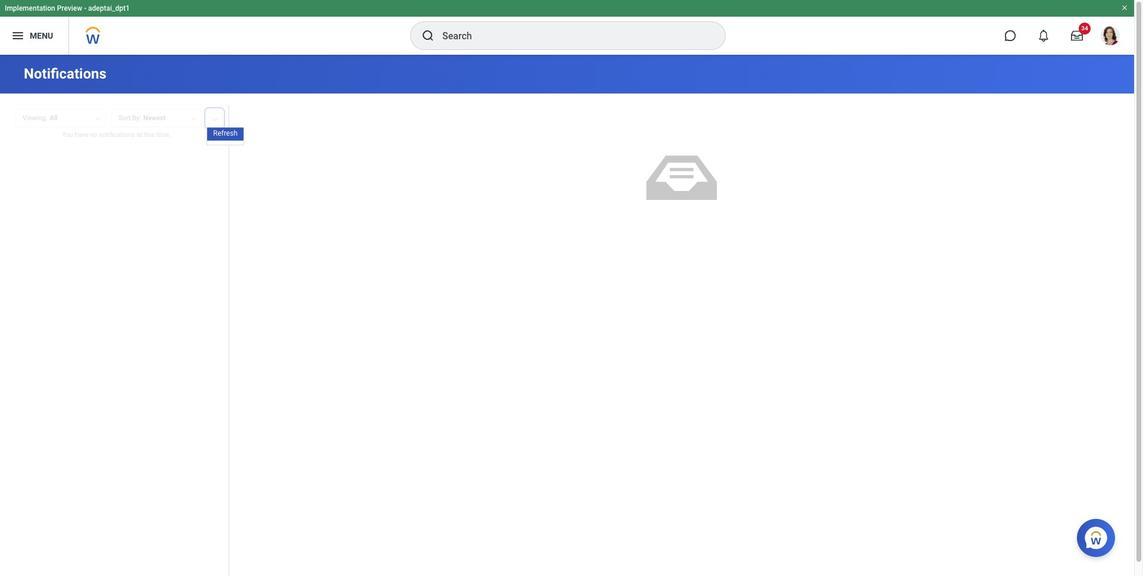 Task type: vqa. For each thing, say whether or not it's contained in the screenshot.
"Inbox Items" list box
yes



Task type: describe. For each thing, give the bounding box(es) containing it.
search image
[[421, 29, 436, 43]]

inbox items list box
[[0, 149, 229, 577]]

34
[[1082, 25, 1089, 32]]

you have no notifications at this time. tab panel
[[0, 104, 229, 577]]

justify image
[[11, 29, 25, 43]]

preview
[[57, 4, 82, 13]]

time.
[[156, 131, 171, 139]]

Search Workday  search field
[[443, 23, 701, 49]]

navigation pane region
[[0, 104, 229, 577]]

notifications
[[24, 66, 107, 82]]

implementation preview -   adeptai_dpt1
[[5, 4, 130, 13]]

menu button
[[0, 17, 69, 55]]

profile logan mcneil image
[[1102, 26, 1121, 48]]

implementation
[[5, 4, 55, 13]]

notifications main content
[[0, 55, 1135, 577]]

this
[[144, 131, 155, 139]]

adeptai_dpt1
[[88, 4, 130, 13]]

you
[[62, 131, 73, 139]]

no
[[90, 131, 97, 139]]

menu banner
[[0, 0, 1135, 55]]



Task type: locate. For each thing, give the bounding box(es) containing it.
have
[[75, 131, 88, 139]]

-
[[84, 4, 86, 13]]

34 button
[[1065, 23, 1091, 49]]

close environment banner image
[[1122, 4, 1129, 11]]

notifications large image
[[1038, 30, 1050, 42]]

at
[[137, 131, 142, 139]]

inbox large image
[[1072, 30, 1084, 42]]

refresh
[[213, 127, 238, 135]]

notifications
[[99, 131, 135, 139]]

reading pane region
[[229, 94, 1135, 577]]

you have no notifications at this time.
[[62, 131, 171, 139]]

menu
[[30, 31, 53, 40]]



